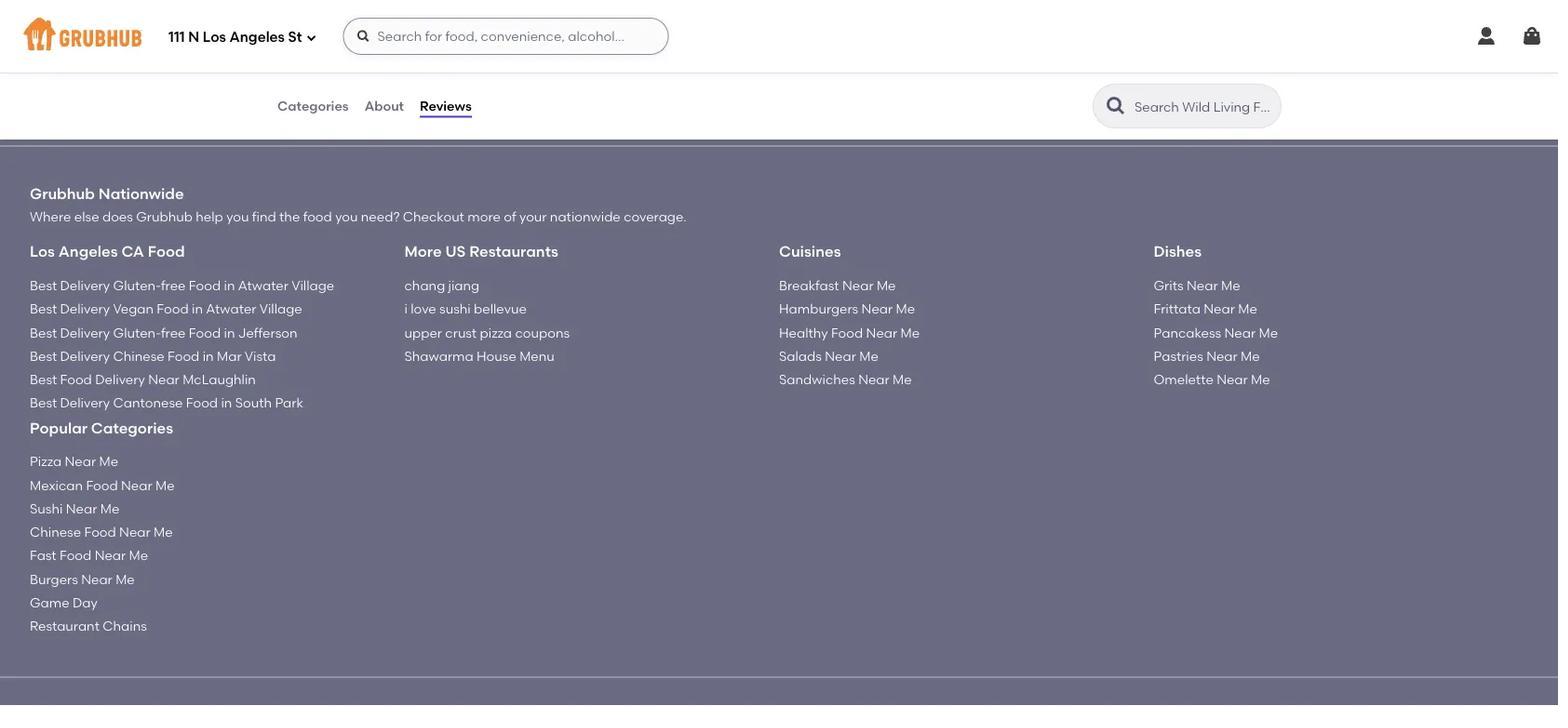 Task type: describe. For each thing, give the bounding box(es) containing it.
chinese food near me link
[[30, 525, 173, 540]]

upper crust pizza coupons link
[[405, 325, 570, 341]]

1 vertical spatial los
[[30, 243, 55, 261]]

need?
[[361, 209, 400, 225]]

where
[[30, 209, 71, 225]]

pizza
[[30, 454, 62, 470]]

111 n los angeles st
[[169, 29, 302, 46]]

of inside amazon prime deal bank of america
[[569, 25, 582, 41]]

i
[[405, 301, 408, 317]]

deal
[[630, 1, 659, 17]]

nationwide
[[99, 184, 184, 202]]

love
[[411, 301, 436, 317]]

food up sushi near me link
[[86, 477, 118, 493]]

find
[[252, 209, 276, 225]]

chang jiang i love sushi bellevue upper crust pizza coupons shawarma house menu
[[405, 278, 570, 364]]

4 best from the top
[[30, 348, 57, 364]]

frittata near me link
[[1154, 301, 1258, 317]]

0 horizontal spatial categories
[[91, 419, 173, 437]]

i love sushi bellevue link
[[405, 301, 527, 317]]

restaurant
[[30, 619, 100, 635]]

food up popular
[[60, 372, 92, 388]]

delivery up 'best food delivery near mclaughlin' link
[[60, 348, 110, 364]]

0 vertical spatial atwater
[[238, 278, 289, 293]]

food inside breakfast near me hamburgers near me healthy food near me salads near me sandwiches near me
[[831, 325, 863, 341]]

in up mar
[[224, 325, 235, 341]]

in down the best delivery gluten-free food in atwater village link at left top
[[192, 301, 203, 317]]

best food delivery near mclaughlin link
[[30, 372, 256, 388]]

food up mar
[[189, 325, 221, 341]]

Search for food, convenience, alcohol... search field
[[343, 18, 669, 55]]

house
[[477, 348, 517, 364]]

nationwide
[[550, 209, 621, 225]]

dishes
[[1154, 243, 1202, 261]]

1 gluten- from the top
[[113, 278, 161, 293]]

food down best delivery gluten-free food in jefferson link
[[168, 348, 200, 364]]

pancakess near me link
[[1154, 325, 1278, 341]]

jiang
[[448, 278, 480, 293]]

bellevue
[[474, 301, 527, 317]]

2 you from the left
[[335, 209, 358, 225]]

popular
[[30, 419, 88, 437]]

frittata
[[1154, 301, 1201, 317]]

prime
[[590, 1, 626, 17]]

near inside best delivery gluten-free food in atwater village best delivery vegan food in atwater village best delivery gluten-free food in jefferson best delivery chinese food in mar vista best food delivery near mclaughlin best delivery cantonese food in south park
[[148, 372, 180, 388]]

does
[[102, 209, 133, 225]]

us
[[445, 243, 466, 261]]

hamburgers near me link
[[779, 301, 915, 317]]

2 best from the top
[[30, 301, 57, 317]]

restaurants
[[469, 243, 558, 261]]

vista
[[245, 348, 276, 364]]

search icon image
[[1105, 95, 1127, 117]]

bank of america link
[[534, 25, 639, 41]]

menu
[[520, 348, 555, 364]]

2 horizontal spatial svg image
[[1476, 25, 1498, 47]]

else
[[74, 209, 99, 225]]

chang jiang link
[[405, 278, 480, 293]]

best delivery cantonese food in south park link
[[30, 395, 303, 411]]

reviews button
[[419, 73, 473, 140]]

food up best delivery vegan food in atwater village "link"
[[189, 278, 221, 293]]

sandwiches near me link
[[779, 372, 912, 388]]

healthy food near me link
[[779, 325, 920, 341]]

sandwiches
[[779, 372, 855, 388]]

day
[[73, 595, 98, 611]]

categories inside button
[[277, 98, 349, 114]]

categories button
[[277, 73, 350, 140]]

pancakess
[[1154, 325, 1222, 341]]

1 horizontal spatial svg image
[[356, 29, 371, 44]]

delivery up best delivery chinese food in mar vista link
[[60, 325, 110, 341]]

cuisines
[[779, 243, 841, 261]]

about
[[365, 98, 404, 114]]

amazon
[[534, 1, 587, 17]]

food down mclaughlin
[[186, 395, 218, 411]]

2 gluten- from the top
[[113, 325, 161, 341]]

breakfast
[[779, 278, 839, 293]]

mar
[[217, 348, 242, 364]]

grits near me frittata near me pancakess near me pastries near me omelette near me
[[1154, 278, 1278, 388]]

food up best delivery gluten-free food in jefferson link
[[157, 301, 189, 317]]

food up fast food near me 'link'
[[84, 525, 116, 540]]

5 best from the top
[[30, 372, 57, 388]]

best delivery chinese food in mar vista link
[[30, 348, 276, 364]]

chains
[[103, 619, 147, 635]]

main navigation navigation
[[0, 0, 1559, 73]]

amazon prime deal link
[[534, 1, 659, 17]]

grubhub nationwide where else does grubhub help you find the food you need? checkout more of your nationwide coverage.
[[30, 184, 687, 225]]

bank
[[534, 25, 566, 41]]

breakfast near me link
[[779, 278, 896, 293]]

best delivery gluten-free food in atwater village best delivery vegan food in atwater village best delivery gluten-free food in jefferson best delivery chinese food in mar vista best food delivery near mclaughlin best delivery cantonese food in south park
[[30, 278, 334, 411]]

pizza near me mexican food near me sushi near me chinese food near me fast food near me burgers near me game day restaurant chains
[[30, 454, 175, 635]]

south
[[235, 395, 272, 411]]

america
[[585, 25, 639, 41]]

1 vertical spatial village
[[259, 301, 302, 317]]

food
[[303, 209, 332, 225]]

pastries near me link
[[1154, 348, 1260, 364]]

popular categories
[[30, 419, 173, 437]]

pizza near me link
[[30, 454, 118, 470]]

breakfast near me hamburgers near me healthy food near me salads near me sandwiches near me
[[779, 278, 920, 388]]

chinese inside pizza near me mexican food near me sushi near me chinese food near me fast food near me burgers near me game day restaurant chains
[[30, 525, 81, 540]]

0 vertical spatial village
[[292, 278, 334, 293]]

omelette
[[1154, 372, 1214, 388]]

cantonese
[[113, 395, 183, 411]]

best delivery gluten-free food in atwater village link
[[30, 278, 334, 293]]

delivery down the los angeles ca food
[[60, 278, 110, 293]]

best delivery gluten-free food in jefferson link
[[30, 325, 297, 341]]

help
[[196, 209, 223, 225]]

Search Wild Living Foods search field
[[1133, 98, 1276, 115]]

0 horizontal spatial grubhub
[[30, 184, 95, 202]]

st
[[288, 29, 302, 46]]

shawarma house menu link
[[405, 348, 555, 364]]



Task type: locate. For each thing, give the bounding box(es) containing it.
mclaughlin
[[183, 372, 256, 388]]

vegan
[[113, 301, 154, 317]]

amazon prime deal bank of america
[[534, 1, 659, 41]]

grits
[[1154, 278, 1184, 293]]

reviews
[[420, 98, 472, 114]]

1 vertical spatial grubhub
[[136, 209, 193, 225]]

burgers
[[30, 572, 78, 587]]

you left find on the top left of page
[[226, 209, 249, 225]]

sushi near me link
[[30, 501, 119, 517]]

crust
[[445, 325, 477, 341]]

chinese
[[113, 348, 165, 364], [30, 525, 81, 540]]

food down hamburgers near me link
[[831, 325, 863, 341]]

n
[[188, 29, 199, 46]]

1 vertical spatial categories
[[91, 419, 173, 437]]

0 vertical spatial los
[[203, 29, 226, 46]]

coverage.
[[624, 209, 687, 225]]

angeles inside main navigation navigation
[[229, 29, 285, 46]]

1 best from the top
[[30, 278, 57, 293]]

delivery up popular categories
[[60, 395, 110, 411]]

1 vertical spatial atwater
[[206, 301, 256, 317]]

los angeles ca food
[[30, 243, 185, 261]]

categories down st
[[277, 98, 349, 114]]

0 horizontal spatial angeles
[[58, 243, 118, 261]]

mexican food near me link
[[30, 477, 175, 493]]

1 free from the top
[[161, 278, 186, 293]]

shawarma
[[405, 348, 474, 364]]

1 horizontal spatial grubhub
[[136, 209, 193, 225]]

food right ca
[[148, 243, 185, 261]]

fast
[[30, 548, 56, 564]]

me
[[877, 278, 896, 293], [1221, 278, 1241, 293], [896, 301, 915, 317], [1238, 301, 1258, 317], [901, 325, 920, 341], [1259, 325, 1278, 341], [860, 348, 879, 364], [1241, 348, 1260, 364], [893, 372, 912, 388], [1251, 372, 1271, 388], [99, 454, 118, 470], [155, 477, 175, 493], [100, 501, 119, 517], [154, 525, 173, 540], [129, 548, 148, 564], [116, 572, 135, 587]]

los down "where" at top left
[[30, 243, 55, 261]]

angeles left st
[[229, 29, 285, 46]]

0 horizontal spatial los
[[30, 243, 55, 261]]

3 best from the top
[[30, 325, 57, 341]]

in
[[224, 278, 235, 293], [192, 301, 203, 317], [224, 325, 235, 341], [203, 348, 214, 364], [221, 395, 232, 411]]

more us restaurants
[[405, 243, 558, 261]]

los inside main navigation navigation
[[203, 29, 226, 46]]

park
[[275, 395, 303, 411]]

1 horizontal spatial angeles
[[229, 29, 285, 46]]

0 horizontal spatial you
[[226, 209, 249, 225]]

game
[[30, 595, 70, 611]]

1 horizontal spatial of
[[569, 25, 582, 41]]

categories
[[277, 98, 349, 114], [91, 419, 173, 437]]

gluten- up 'vegan'
[[113, 278, 161, 293]]

chinese up 'best food delivery near mclaughlin' link
[[113, 348, 165, 364]]

gluten- down 'vegan'
[[113, 325, 161, 341]]

checkout
[[403, 209, 465, 225]]

free down best delivery vegan food in atwater village "link"
[[161, 325, 186, 341]]

more
[[405, 243, 442, 261]]

about button
[[364, 73, 405, 140]]

0 vertical spatial grubhub
[[30, 184, 95, 202]]

1 horizontal spatial you
[[335, 209, 358, 225]]

of
[[569, 25, 582, 41], [504, 209, 516, 225]]

1 vertical spatial angeles
[[58, 243, 118, 261]]

111
[[169, 29, 185, 46]]

you right food
[[335, 209, 358, 225]]

jefferson
[[238, 325, 297, 341]]

1 vertical spatial free
[[161, 325, 186, 341]]

more
[[468, 209, 501, 225]]

categories down cantonese
[[91, 419, 173, 437]]

0 horizontal spatial chinese
[[30, 525, 81, 540]]

0 vertical spatial angeles
[[229, 29, 285, 46]]

2 free from the top
[[161, 325, 186, 341]]

0 vertical spatial chinese
[[113, 348, 165, 364]]

1 you from the left
[[226, 209, 249, 225]]

in up best delivery vegan food in atwater village "link"
[[224, 278, 235, 293]]

free up best delivery vegan food in atwater village "link"
[[161, 278, 186, 293]]

0 vertical spatial gluten-
[[113, 278, 161, 293]]

upper
[[405, 325, 442, 341]]

grubhub up "where" at top left
[[30, 184, 95, 202]]

chinese inside best delivery gluten-free food in atwater village best delivery vegan food in atwater village best delivery gluten-free food in jefferson best delivery chinese food in mar vista best food delivery near mclaughlin best delivery cantonese food in south park
[[113, 348, 165, 364]]

you
[[226, 209, 249, 225], [335, 209, 358, 225]]

the
[[279, 209, 300, 225]]

los
[[203, 29, 226, 46], [30, 243, 55, 261]]

ca
[[121, 243, 144, 261]]

in left mar
[[203, 348, 214, 364]]

chinese down sushi
[[30, 525, 81, 540]]

hamburgers
[[779, 301, 859, 317]]

1 vertical spatial of
[[504, 209, 516, 225]]

of right bank
[[569, 25, 582, 41]]

0 vertical spatial free
[[161, 278, 186, 293]]

fast food near me link
[[30, 548, 148, 564]]

in down mclaughlin
[[221, 395, 232, 411]]

svg image
[[1476, 25, 1498, 47], [356, 29, 371, 44], [306, 32, 317, 43]]

near
[[843, 278, 874, 293], [1187, 278, 1218, 293], [862, 301, 893, 317], [1204, 301, 1235, 317], [866, 325, 898, 341], [1225, 325, 1256, 341], [825, 348, 856, 364], [1207, 348, 1238, 364], [148, 372, 180, 388], [859, 372, 890, 388], [1217, 372, 1248, 388], [65, 454, 96, 470], [121, 477, 152, 493], [66, 501, 97, 517], [119, 525, 151, 540], [95, 548, 126, 564], [81, 572, 112, 587]]

sushi
[[30, 501, 63, 517]]

pizza
[[480, 325, 512, 341]]

delivery up cantonese
[[95, 372, 145, 388]]

0 vertical spatial of
[[569, 25, 582, 41]]

sushi
[[439, 301, 471, 317]]

delivery
[[60, 278, 110, 293], [60, 301, 110, 317], [60, 325, 110, 341], [60, 348, 110, 364], [95, 372, 145, 388], [60, 395, 110, 411]]

of left your at the top left
[[504, 209, 516, 225]]

1 vertical spatial chinese
[[30, 525, 81, 540]]

pastries
[[1154, 348, 1204, 364]]

best delivery vegan food in atwater village link
[[30, 301, 302, 317]]

omelette near me link
[[1154, 372, 1271, 388]]

angeles down else on the top left of page
[[58, 243, 118, 261]]

free
[[161, 278, 186, 293], [161, 325, 186, 341]]

coupons
[[515, 325, 570, 341]]

delivery left 'vegan'
[[60, 301, 110, 317]]

grubhub
[[30, 184, 95, 202], [136, 209, 193, 225]]

1 horizontal spatial chinese
[[113, 348, 165, 364]]

los right n
[[203, 29, 226, 46]]

6 best from the top
[[30, 395, 57, 411]]

gluten-
[[113, 278, 161, 293], [113, 325, 161, 341]]

0 vertical spatial categories
[[277, 98, 349, 114]]

1 vertical spatial gluten-
[[113, 325, 161, 341]]

svg image
[[1521, 25, 1544, 47]]

atwater
[[238, 278, 289, 293], [206, 301, 256, 317]]

healthy
[[779, 325, 828, 341]]

0 horizontal spatial svg image
[[306, 32, 317, 43]]

0 horizontal spatial of
[[504, 209, 516, 225]]

of inside the grubhub nationwide where else does grubhub help you find the food you need? checkout more of your nationwide coverage.
[[504, 209, 516, 225]]

food up burgers near me link
[[60, 548, 92, 564]]

game day link
[[30, 595, 98, 611]]

your
[[520, 209, 547, 225]]

1 horizontal spatial los
[[203, 29, 226, 46]]

1 horizontal spatial categories
[[277, 98, 349, 114]]

burgers near me link
[[30, 572, 135, 587]]

grubhub down nationwide
[[136, 209, 193, 225]]



Task type: vqa. For each thing, say whether or not it's contained in the screenshot.
8539
no



